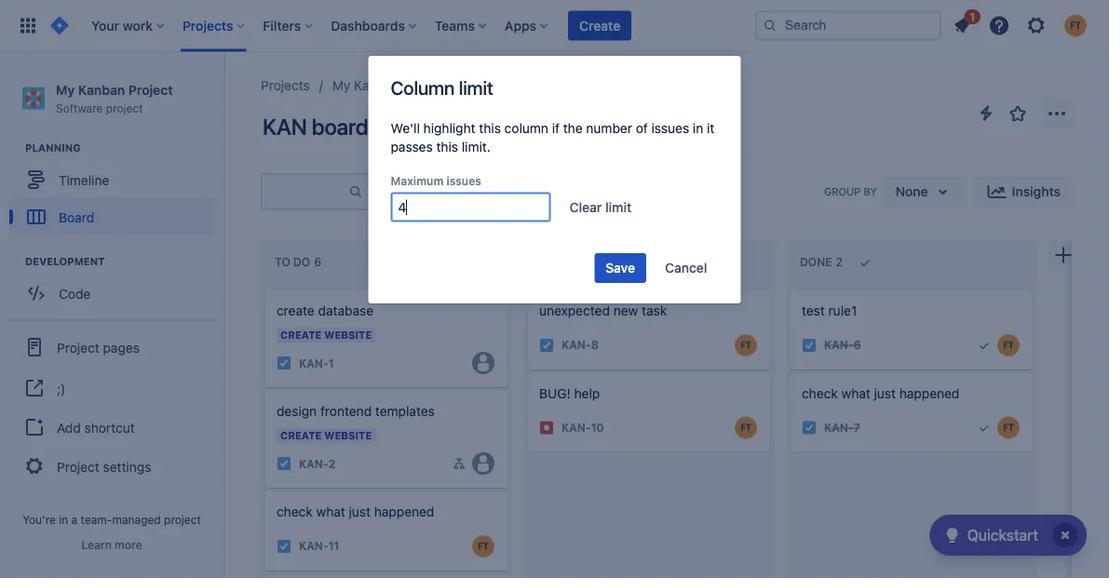 Task type: locate. For each thing, give the bounding box(es) containing it.
kan- right "bug" image
[[562, 422, 591, 435]]

jira software image
[[48, 14, 71, 37]]

learn
[[81, 538, 112, 551]]

projects link
[[261, 75, 310, 97]]

1 vertical spatial happened
[[374, 504, 434, 520]]

my
[[332, 78, 351, 93], [56, 82, 75, 97]]

Search field
[[755, 11, 942, 41]]

automations menu button icon image
[[975, 102, 998, 124]]

kan- for 10
[[562, 422, 591, 435]]

task image left the kan-1 link
[[277, 356, 292, 371]]

done
[[800, 256, 832, 269]]

a
[[71, 513, 78, 526]]

this down 'highlight'
[[436, 139, 458, 155]]

kan- down kan-6 link on the bottom of page
[[824, 422, 854, 435]]

limit
[[459, 76, 493, 98], [605, 199, 632, 215]]

kan- down rule1
[[824, 339, 854, 352]]

check what just happened
[[802, 386, 960, 401], [277, 504, 434, 520]]

add shortcut
[[57, 420, 135, 435]]

limit.
[[462, 139, 491, 155]]

test rule1
[[802, 303, 857, 319]]

star kan board image
[[1007, 102, 1029, 125]]

project settings
[[57, 459, 151, 474]]

pages
[[103, 340, 140, 355]]

kan- for 2
[[299, 457, 329, 470]]

highlight
[[424, 121, 476, 136]]

my for my kanban project software project
[[56, 82, 75, 97]]

kanban up we'll
[[354, 78, 399, 93]]

cancel button
[[654, 253, 719, 283]]

kan-1 link
[[299, 355, 334, 371]]

if
[[552, 121, 560, 136]]

0 horizontal spatial kanban
[[78, 82, 125, 97]]

issues right of
[[652, 121, 689, 136]]

dismiss quickstart image
[[1051, 521, 1081, 551]]

in left a
[[59, 513, 68, 526]]

what for 11
[[316, 504, 345, 520]]

software
[[56, 101, 103, 114]]

add people image
[[430, 181, 453, 203]]

0 horizontal spatial just
[[349, 504, 371, 520]]

1 horizontal spatial what
[[842, 386, 871, 401]]

limit right clear
[[605, 199, 632, 215]]

kan-1
[[299, 357, 334, 370]]

1 vertical spatial 1
[[329, 357, 334, 370]]

insights button
[[975, 177, 1072, 207]]

1 vertical spatial this
[[436, 139, 458, 155]]

database
[[318, 303, 374, 319]]

test
[[802, 303, 825, 319]]

kan- down design
[[299, 457, 329, 470]]

kan-7 link
[[824, 420, 861, 436]]

task image left kan-6 link on the bottom of page
[[802, 338, 817, 353]]

group
[[7, 320, 216, 493]]

0 vertical spatial task image
[[802, 421, 817, 436]]

kan- for 1
[[299, 357, 329, 370]]

kan- for 7
[[824, 422, 854, 435]]

development
[[25, 256, 105, 268]]

1 vertical spatial unassigned image
[[472, 453, 495, 475]]

2 vertical spatial task image
[[277, 539, 292, 554]]

in progress
[[537, 256, 613, 269]]

task image
[[802, 421, 817, 436], [277, 456, 292, 471], [277, 539, 292, 554]]

we'll
[[391, 121, 420, 136]]

this
[[479, 121, 501, 136], [436, 139, 458, 155]]

0 vertical spatial this
[[479, 121, 501, 136]]

1 vertical spatial check
[[277, 504, 313, 520]]

kan- up design
[[299, 357, 329, 370]]

1 horizontal spatial kanban
[[354, 78, 399, 93]]

kan-8
[[562, 339, 599, 352]]

1 horizontal spatial in
[[693, 121, 704, 136]]

1 vertical spatial what
[[316, 504, 345, 520]]

what
[[842, 386, 871, 401], [316, 504, 345, 520]]

1 horizontal spatial happened
[[900, 386, 960, 401]]

project right software
[[106, 101, 143, 114]]

kanban inside my kanban project link
[[354, 78, 399, 93]]

task image left the kan-7 link
[[802, 421, 817, 436]]

check up kan-7
[[802, 386, 838, 401]]

check
[[802, 386, 838, 401], [277, 504, 313, 520]]

clear
[[570, 199, 602, 215]]

1 horizontal spatial 1
[[970, 10, 975, 23]]

development group
[[9, 254, 223, 318]]

column
[[391, 76, 455, 98]]

board
[[312, 114, 368, 140]]

task image left kan-8 link at the bottom
[[539, 338, 554, 353]]

1
[[970, 10, 975, 23], [329, 357, 334, 370]]

kan- for 6
[[824, 339, 854, 352]]

0 horizontal spatial happened
[[374, 504, 434, 520]]

by
[[864, 186, 877, 198]]

kan- down unexpected
[[562, 339, 591, 352]]

0 vertical spatial 1
[[970, 10, 975, 23]]

0 vertical spatial just
[[874, 386, 896, 401]]

of
[[636, 121, 648, 136]]

1 vertical spatial check what just happened
[[277, 504, 434, 520]]

column limit
[[391, 76, 493, 98]]

task image left kan-11 link
[[277, 539, 292, 554]]

check what just happened up 11
[[277, 504, 434, 520]]

1 horizontal spatial check what just happened
[[802, 386, 960, 401]]

assignee: funky town image
[[735, 334, 757, 357], [735, 417, 757, 439], [998, 417, 1020, 439], [472, 535, 495, 558]]

1 horizontal spatial check
[[802, 386, 838, 401]]

kanban up software
[[78, 82, 125, 97]]

my up software
[[56, 82, 75, 97]]

kanban inside my kanban project software project
[[78, 82, 125, 97]]

progress
[[552, 256, 613, 269]]

1 vertical spatial limit
[[605, 199, 632, 215]]

more
[[115, 538, 142, 551]]

what for 7
[[842, 386, 871, 401]]

funky town image
[[388, 177, 417, 207]]

10
[[591, 422, 604, 435]]

1 vertical spatial issues
[[447, 175, 481, 188]]

check for kan-7
[[802, 386, 838, 401]]

code link
[[9, 275, 214, 312]]

planning
[[25, 142, 81, 154]]

0 vertical spatial unassigned image
[[472, 352, 495, 374]]

project
[[106, 101, 143, 114], [164, 513, 201, 526]]

quickstart button
[[930, 515, 1087, 556]]

kan-8 link
[[562, 337, 599, 353]]

kan- down kan-2 link
[[299, 540, 329, 553]]

0 horizontal spatial my
[[56, 82, 75, 97]]

6
[[854, 339, 861, 352]]

0 vertical spatial what
[[842, 386, 871, 401]]

;) link
[[7, 368, 216, 409]]

1 unassigned image from the top
[[472, 352, 495, 374]]

0 horizontal spatial check what just happened
[[277, 504, 434, 520]]

0 vertical spatial happened
[[900, 386, 960, 401]]

in left the it
[[693, 121, 704, 136]]

kan-
[[562, 339, 591, 352], [824, 339, 854, 352], [299, 357, 329, 370], [562, 422, 591, 435], [824, 422, 854, 435], [299, 457, 329, 470], [299, 540, 329, 553]]

in
[[537, 256, 549, 269]]

happened
[[900, 386, 960, 401], [374, 504, 434, 520]]

0 horizontal spatial project
[[106, 101, 143, 114]]

kanban
[[354, 78, 399, 93], [78, 82, 125, 97]]

kan-6 link
[[824, 337, 861, 353]]

project right managed
[[164, 513, 201, 526]]

happened for kan-11
[[374, 504, 434, 520]]

1 horizontal spatial my
[[332, 78, 351, 93]]

0 vertical spatial project
[[106, 101, 143, 114]]

1 horizontal spatial issues
[[652, 121, 689, 136]]

0 vertical spatial issues
[[652, 121, 689, 136]]

my up board
[[332, 78, 351, 93]]

my inside my kanban project software project
[[56, 82, 75, 97]]

task image for test rule1
[[802, 338, 817, 353]]

1 horizontal spatial just
[[874, 386, 896, 401]]

to do element
[[275, 256, 325, 269]]

1 vertical spatial just
[[349, 504, 371, 520]]

unassigned image
[[472, 352, 495, 374], [472, 453, 495, 475]]

1 vertical spatial project
[[164, 513, 201, 526]]

Search this board text field
[[263, 175, 348, 209]]

1 vertical spatial in
[[59, 513, 68, 526]]

0 horizontal spatial limit
[[459, 76, 493, 98]]

0 horizontal spatial 1
[[329, 357, 334, 370]]

kan-6
[[824, 339, 861, 352]]

kan-11
[[299, 540, 340, 553]]

in
[[693, 121, 704, 136], [59, 513, 68, 526]]

0 horizontal spatial check
[[277, 504, 313, 520]]

kan-2
[[299, 457, 336, 470]]

0 vertical spatial check what just happened
[[802, 386, 960, 401]]

1 vertical spatial task image
[[277, 456, 292, 471]]

task image
[[539, 338, 554, 353], [802, 338, 817, 353], [277, 356, 292, 371]]

1 horizontal spatial task image
[[539, 338, 554, 353]]

design
[[277, 404, 317, 419]]

check what just happened up 7
[[802, 386, 960, 401]]

done image
[[977, 338, 992, 353], [977, 421, 992, 436], [977, 421, 992, 436]]

team-
[[81, 513, 112, 526]]

project pages
[[57, 340, 140, 355]]

learn more
[[81, 538, 142, 551]]

clear limit button
[[558, 192, 643, 222]]

what up 11
[[316, 504, 345, 520]]

design frontend templates
[[277, 404, 435, 419]]

search image
[[763, 18, 778, 33]]

limit up 'highlight'
[[459, 76, 493, 98]]

kan-10 link
[[562, 420, 604, 436]]

task image for unexpected new task
[[539, 338, 554, 353]]

0 vertical spatial check
[[802, 386, 838, 401]]

task image for kan-7
[[802, 421, 817, 436]]

check image
[[941, 524, 964, 547]]

2 horizontal spatial task image
[[802, 338, 817, 353]]

group by
[[824, 186, 877, 198]]

project inside my kanban project software project
[[106, 101, 143, 114]]

bug image
[[539, 421, 554, 436]]

task image left kan-2 link
[[277, 456, 292, 471]]

this up 'limit.'
[[479, 121, 501, 136]]

1 horizontal spatial limit
[[605, 199, 632, 215]]

0 of 1 child issues complete image
[[452, 456, 467, 471], [452, 456, 467, 471]]

projects
[[261, 78, 310, 93]]

0 vertical spatial in
[[693, 121, 704, 136]]

issues up maximum issues field on the left top of page
[[447, 175, 481, 188]]

0 vertical spatial limit
[[459, 76, 493, 98]]

limit inside button
[[605, 199, 632, 215]]

check up kan-11
[[277, 504, 313, 520]]

to
[[275, 256, 290, 269]]

0 horizontal spatial this
[[436, 139, 458, 155]]

just
[[874, 386, 896, 401], [349, 504, 371, 520]]

my kanban project software project
[[56, 82, 173, 114]]

what up 7
[[842, 386, 871, 401]]

0 horizontal spatial what
[[316, 504, 345, 520]]



Task type: describe. For each thing, give the bounding box(es) containing it.
we'll highlight this column if the number of issues in it passes this limit.
[[391, 121, 715, 155]]

do
[[293, 256, 310, 269]]

in progress element
[[537, 256, 627, 269]]

0 horizontal spatial task image
[[277, 356, 292, 371]]

you're in a team-managed project
[[22, 513, 201, 526]]

check what just happened for kan-7
[[802, 386, 960, 401]]

board link
[[9, 199, 214, 236]]

unexpected new task
[[539, 303, 667, 319]]

maximum
[[391, 175, 444, 188]]

7
[[854, 422, 861, 435]]

help
[[574, 386, 600, 401]]

column
[[505, 121, 549, 136]]

done image for check what just happened
[[977, 421, 992, 436]]

the
[[563, 121, 583, 136]]

;)
[[57, 381, 65, 396]]

kan
[[263, 114, 307, 140]]

kan-2 link
[[299, 456, 336, 472]]

1 horizontal spatial project
[[164, 513, 201, 526]]

task image for kan-11
[[277, 539, 292, 554]]

project settings link
[[7, 446, 216, 487]]

rule1
[[829, 303, 857, 319]]

managed
[[112, 513, 161, 526]]

just for kan-7
[[874, 386, 896, 401]]

shortcut
[[84, 420, 135, 435]]

done image for test rule1
[[977, 338, 992, 353]]

frontend
[[320, 404, 372, 419]]

my kanban project link
[[332, 75, 445, 97]]

my for my kanban project
[[332, 78, 351, 93]]

kan-11 link
[[299, 539, 340, 555]]

0 horizontal spatial issues
[[447, 175, 481, 188]]

create button
[[568, 11, 632, 41]]

it
[[707, 121, 715, 136]]

done element
[[800, 256, 847, 269]]

board
[[59, 209, 94, 225]]

column limit dialog
[[368, 56, 741, 304]]

create database
[[277, 303, 374, 319]]

8
[[591, 339, 599, 352]]

in inside we'll highlight this column if the number of issues in it passes this limit.
[[693, 121, 704, 136]]

quickstart
[[968, 527, 1039, 544]]

create
[[277, 303, 315, 319]]

check for kan-11
[[277, 504, 313, 520]]

kan- for 8
[[562, 339, 591, 352]]

kan board
[[263, 114, 368, 140]]

group
[[824, 186, 861, 198]]

1 horizontal spatial this
[[479, 121, 501, 136]]

create banner
[[0, 0, 1109, 52]]

project inside my kanban project software project
[[128, 82, 173, 97]]

jira software image
[[48, 14, 71, 37]]

number
[[586, 121, 632, 136]]

group containing project pages
[[7, 320, 216, 493]]

just for kan-11
[[349, 504, 371, 520]]

1 inside create banner
[[970, 10, 975, 23]]

Maximum issues field
[[393, 194, 549, 220]]

maximum issues
[[391, 175, 481, 188]]

done image
[[977, 338, 992, 353]]

passes
[[391, 139, 433, 155]]

0 horizontal spatial in
[[59, 513, 68, 526]]

2 unassigned image from the top
[[472, 453, 495, 475]]

kan-7
[[824, 422, 861, 435]]

create
[[579, 18, 621, 33]]

bug! help
[[539, 386, 600, 401]]

kanban for my kanban project
[[354, 78, 399, 93]]

insights image
[[986, 181, 1009, 203]]

happened for kan-7
[[900, 386, 960, 401]]

planning group
[[9, 141, 223, 241]]

save button
[[595, 253, 647, 283]]

bug!
[[539, 386, 571, 401]]

limit for column limit
[[459, 76, 493, 98]]

my kanban project
[[332, 78, 445, 93]]

kanban for my kanban project software project
[[78, 82, 125, 97]]

kan-10
[[562, 422, 604, 435]]

11
[[329, 540, 340, 553]]

issues inside we'll highlight this column if the number of issues in it passes this limit.
[[652, 121, 689, 136]]

cancel
[[665, 260, 708, 276]]

new
[[614, 303, 638, 319]]

kan- for 11
[[299, 540, 329, 553]]

you're
[[22, 513, 56, 526]]

timeline
[[59, 172, 109, 188]]

2
[[329, 457, 336, 470]]

check what just happened for kan-11
[[277, 504, 434, 520]]

assignee: funky town image
[[998, 334, 1020, 357]]

learn more button
[[81, 537, 142, 552]]

unexpected
[[539, 303, 610, 319]]

task image for kan-2
[[277, 456, 292, 471]]

clear limit
[[570, 199, 632, 215]]

to do
[[275, 256, 310, 269]]

task
[[642, 303, 667, 319]]

primary element
[[11, 0, 755, 52]]

add shortcut button
[[7, 409, 216, 446]]

project pages link
[[7, 327, 216, 368]]

timeline link
[[9, 161, 214, 199]]

limit for clear limit
[[605, 199, 632, 215]]

insights
[[1012, 184, 1061, 199]]

create column image
[[1053, 244, 1075, 266]]

save
[[606, 260, 635, 276]]



Task type: vqa. For each thing, say whether or not it's contained in the screenshot.
top Plan
no



